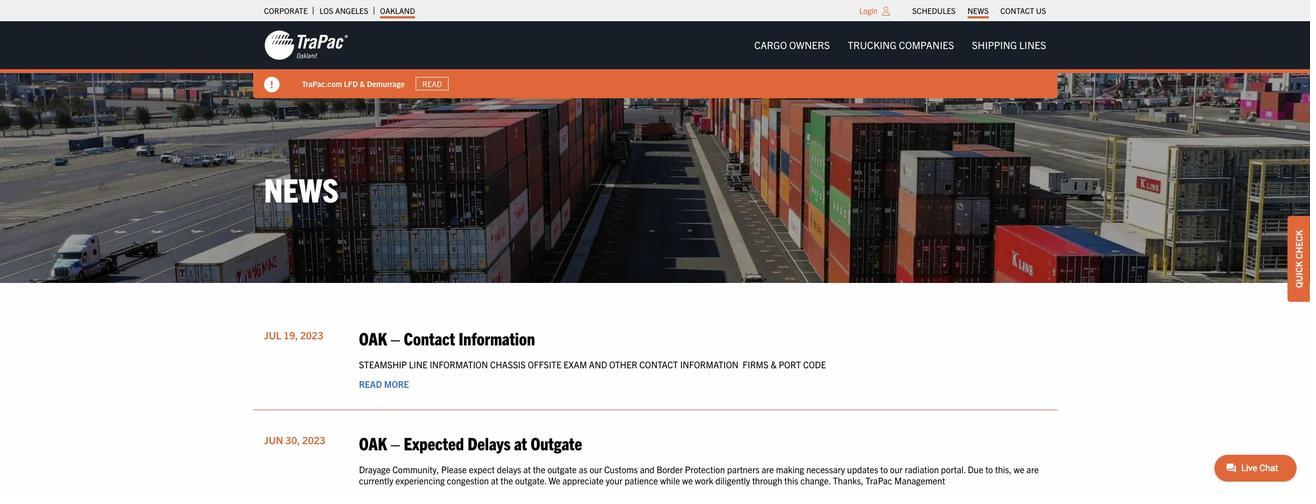 Task type: describe. For each thing, give the bounding box(es) containing it.
oak for oak – contact information
[[359, 327, 387, 349]]

oakland image
[[264, 30, 348, 61]]

news link
[[968, 3, 989, 18]]

outgate.
[[515, 475, 547, 487]]

and
[[589, 359, 607, 370]]

contact inside oak – contact information article
[[404, 327, 455, 349]]

steamship line information chassis offsite exam and other contact information  firms & port code
[[359, 359, 828, 370]]

at right congestion
[[491, 475, 499, 487]]

companies
[[899, 39, 954, 51]]

1 vertical spatial news
[[264, 169, 339, 210]]

jul 19, 2023
[[264, 329, 323, 342]]

trapac.com
[[302, 79, 342, 89]]

2023 for oak – contact information
[[300, 329, 323, 342]]

please
[[441, 465, 467, 476]]

oak – expected delays at outgate article
[[253, 422, 1058, 496]]

cargo
[[755, 39, 787, 51]]

radiation
[[905, 465, 939, 476]]

at up delays
[[514, 433, 527, 455]]

– for expected
[[391, 433, 400, 455]]

management
[[895, 475, 946, 487]]

los angeles
[[320, 6, 368, 16]]

0 horizontal spatial the
[[501, 475, 513, 487]]

drayage community, please expect delays at the outgate as our customs and border protection partners are making necessary updates to our radiation portal. due to this, we are currently experiencing congestion at the outgate. we appreciate your patience while we work diligently through this change. thanks, trapac management
[[359, 465, 1039, 487]]

contact
[[640, 359, 678, 370]]

jun 30, 2023
[[264, 434, 325, 447]]

partners
[[727, 465, 760, 476]]

2 to from the left
[[986, 465, 993, 476]]

lfd
[[344, 79, 358, 89]]

border
[[657, 465, 683, 476]]

community,
[[393, 465, 439, 476]]

shipping lines
[[972, 39, 1047, 51]]

information
[[459, 327, 535, 349]]

owners
[[790, 39, 830, 51]]

1 to from the left
[[881, 465, 888, 476]]

code
[[804, 359, 826, 370]]

angeles
[[335, 6, 368, 16]]

appreciate
[[563, 475, 604, 487]]

quick
[[1294, 261, 1305, 288]]

0 horizontal spatial we
[[682, 475, 693, 487]]

offsite
[[528, 359, 562, 370]]

contact us link
[[1001, 3, 1047, 18]]

demurrage
[[367, 79, 405, 89]]

as
[[579, 465, 588, 476]]

at right delays
[[524, 465, 531, 476]]

updates
[[847, 465, 879, 476]]

patience
[[625, 475, 658, 487]]

menu bar containing schedules
[[907, 3, 1052, 18]]

making
[[776, 465, 805, 476]]

1 horizontal spatial we
[[1014, 465, 1025, 476]]

los angeles link
[[320, 3, 368, 18]]

and
[[640, 465, 655, 476]]

drayage
[[359, 465, 391, 476]]

shipping
[[972, 39, 1017, 51]]

check
[[1294, 230, 1305, 259]]

quick check
[[1294, 230, 1305, 288]]

due
[[968, 465, 984, 476]]

login
[[860, 6, 878, 16]]

corporate link
[[264, 3, 308, 18]]

other
[[609, 359, 638, 370]]

expect
[[469, 465, 495, 476]]

oak for oak – expected delays at outgate
[[359, 433, 387, 455]]

delays
[[468, 433, 511, 455]]

– for contact
[[391, 327, 400, 349]]

schedules link
[[913, 3, 956, 18]]

1 are from the left
[[762, 465, 774, 476]]

experiencing
[[396, 475, 445, 487]]

menu bar containing cargo owners
[[746, 34, 1055, 57]]

cargo owners
[[755, 39, 830, 51]]

login link
[[860, 6, 878, 16]]

exam
[[564, 359, 587, 370]]

1 our from the left
[[590, 465, 602, 476]]

trucking companies
[[848, 39, 954, 51]]

customs
[[604, 465, 638, 476]]

while
[[660, 475, 680, 487]]

information
[[430, 359, 488, 370]]



Task type: vqa. For each thing, say whether or not it's contained in the screenshot.
Height at the bottom
no



Task type: locate. For each thing, give the bounding box(es) containing it.
lines
[[1020, 39, 1047, 51]]

chassis
[[490, 359, 526, 370]]

– inside oak – expected delays at outgate article
[[391, 433, 400, 455]]

outgate
[[548, 465, 577, 476]]

menu bar
[[907, 3, 1052, 18], [746, 34, 1055, 57]]

portal.
[[941, 465, 966, 476]]

0 vertical spatial &
[[360, 79, 365, 89]]

news
[[968, 6, 989, 16], [264, 169, 339, 210]]

2 – from the top
[[391, 433, 400, 455]]

0 horizontal spatial &
[[360, 79, 365, 89]]

shipping lines link
[[963, 34, 1055, 57]]

trucking companies link
[[839, 34, 963, 57]]

quick check link
[[1288, 216, 1311, 302]]

oak up steamship
[[359, 327, 387, 349]]

0 vertical spatial contact
[[1001, 6, 1035, 16]]

0 vertical spatial news
[[968, 6, 989, 16]]

we
[[549, 475, 561, 487]]

congestion
[[447, 475, 489, 487]]

0 vertical spatial oak
[[359, 327, 387, 349]]

jul
[[264, 329, 281, 342]]

& right lfd at the top of the page
[[360, 79, 365, 89]]

read more link
[[359, 379, 409, 390]]

diligently
[[716, 475, 750, 487]]

necessary
[[807, 465, 845, 476]]

2023 right 30,
[[302, 434, 325, 447]]

0 horizontal spatial to
[[881, 465, 888, 476]]

2023 inside oak – expected delays at outgate article
[[302, 434, 325, 447]]

read more
[[359, 379, 409, 390]]

to right 'updates'
[[881, 465, 888, 476]]

1 horizontal spatial news
[[968, 6, 989, 16]]

2023 for oak – expected delays at outgate
[[302, 434, 325, 447]]

contact us
[[1001, 6, 1047, 16]]

1 oak from the top
[[359, 327, 387, 349]]

read inside oak – contact information article
[[359, 379, 382, 390]]

steamship
[[359, 359, 407, 370]]

menu bar up shipping
[[907, 3, 1052, 18]]

1 horizontal spatial are
[[1027, 465, 1039, 476]]

are left making
[[762, 465, 774, 476]]

1 horizontal spatial to
[[986, 465, 993, 476]]

we
[[1014, 465, 1025, 476], [682, 475, 693, 487]]

work
[[695, 475, 714, 487]]

menu bar down light image
[[746, 34, 1055, 57]]

our right as on the bottom left of the page
[[590, 465, 602, 476]]

are
[[762, 465, 774, 476], [1027, 465, 1039, 476]]

trucking
[[848, 39, 897, 51]]

– up community,
[[391, 433, 400, 455]]

oakland
[[380, 6, 415, 16]]

the left outgate.
[[501, 475, 513, 487]]

1 vertical spatial &
[[771, 359, 777, 370]]

jun
[[264, 434, 283, 447]]

los
[[320, 6, 333, 16]]

protection
[[685, 465, 725, 476]]

2023 inside oak – contact information article
[[300, 329, 323, 342]]

contact
[[1001, 6, 1035, 16], [404, 327, 455, 349]]

contact up line
[[404, 327, 455, 349]]

read link
[[416, 77, 449, 91]]

2023 right 19,
[[300, 329, 323, 342]]

& left port
[[771, 359, 777, 370]]

read
[[422, 79, 442, 89], [359, 379, 382, 390]]

through
[[752, 475, 783, 487]]

this,
[[995, 465, 1012, 476]]

1 horizontal spatial &
[[771, 359, 777, 370]]

your
[[606, 475, 623, 487]]

oak
[[359, 327, 387, 349], [359, 433, 387, 455]]

at
[[514, 433, 527, 455], [524, 465, 531, 476], [491, 475, 499, 487]]

2023
[[300, 329, 323, 342], [302, 434, 325, 447]]

port
[[779, 359, 801, 370]]

read down steamship
[[359, 379, 382, 390]]

oakland link
[[380, 3, 415, 18]]

are right this,
[[1027, 465, 1039, 476]]

1 horizontal spatial our
[[890, 465, 903, 476]]

0 horizontal spatial contact
[[404, 327, 455, 349]]

change.
[[801, 475, 831, 487]]

trapac
[[866, 475, 893, 487]]

0 horizontal spatial our
[[590, 465, 602, 476]]

1 horizontal spatial contact
[[1001, 6, 1035, 16]]

1 vertical spatial read
[[359, 379, 382, 390]]

30,
[[286, 434, 300, 447]]

0 vertical spatial 2023
[[300, 329, 323, 342]]

firms
[[743, 359, 769, 370]]

oak – contact information article
[[253, 317, 1058, 411]]

currently
[[359, 475, 394, 487]]

to right the due
[[986, 465, 993, 476]]

this
[[785, 475, 799, 487]]

our left radiation
[[890, 465, 903, 476]]

corporate
[[264, 6, 308, 16]]

the left we
[[533, 465, 546, 476]]

19,
[[284, 329, 298, 342]]

the
[[533, 465, 546, 476], [501, 475, 513, 487]]

line
[[409, 359, 428, 370]]

0 horizontal spatial news
[[264, 169, 339, 210]]

read inside banner
[[422, 79, 442, 89]]

we right this,
[[1014, 465, 1025, 476]]

– inside oak – contact information article
[[391, 327, 400, 349]]

delays
[[497, 465, 521, 476]]

news inside menu bar
[[968, 6, 989, 16]]

1 vertical spatial contact
[[404, 327, 455, 349]]

oak inside article
[[359, 433, 387, 455]]

0 vertical spatial menu bar
[[907, 3, 1052, 18]]

0 vertical spatial –
[[391, 327, 400, 349]]

oak inside article
[[359, 327, 387, 349]]

outgate
[[531, 433, 582, 455]]

read for read more
[[359, 379, 382, 390]]

–
[[391, 327, 400, 349], [391, 433, 400, 455]]

1 vertical spatial 2023
[[302, 434, 325, 447]]

& inside banner
[[360, 79, 365, 89]]

banner
[[0, 21, 1311, 98]]

contact inside menu bar
[[1001, 6, 1035, 16]]

1 vertical spatial menu bar
[[746, 34, 1055, 57]]

2 are from the left
[[1027, 465, 1039, 476]]

0 horizontal spatial are
[[762, 465, 774, 476]]

we left work
[[682, 475, 693, 487]]

thanks,
[[833, 475, 864, 487]]

2 our from the left
[[890, 465, 903, 476]]

solid image
[[264, 77, 280, 93]]

oak – expected delays at outgate
[[359, 433, 582, 455]]

0 vertical spatial read
[[422, 79, 442, 89]]

– up steamship
[[391, 327, 400, 349]]

contact left "us"
[[1001, 6, 1035, 16]]

read for read
[[422, 79, 442, 89]]

banner containing cargo owners
[[0, 21, 1311, 98]]

cargo owners link
[[746, 34, 839, 57]]

& inside oak – contact information article
[[771, 359, 777, 370]]

0 horizontal spatial read
[[359, 379, 382, 390]]

schedules
[[913, 6, 956, 16]]

light image
[[883, 7, 890, 16]]

read right demurrage
[[422, 79, 442, 89]]

1 vertical spatial –
[[391, 433, 400, 455]]

1 horizontal spatial the
[[533, 465, 546, 476]]

oak up drayage
[[359, 433, 387, 455]]

2 oak from the top
[[359, 433, 387, 455]]

more
[[384, 379, 409, 390]]

oak – contact information
[[359, 327, 535, 349]]

us
[[1036, 6, 1047, 16]]

our
[[590, 465, 602, 476], [890, 465, 903, 476]]

1 horizontal spatial read
[[422, 79, 442, 89]]

1 – from the top
[[391, 327, 400, 349]]

expected
[[404, 433, 464, 455]]

to
[[881, 465, 888, 476], [986, 465, 993, 476]]

1 vertical spatial oak
[[359, 433, 387, 455]]



